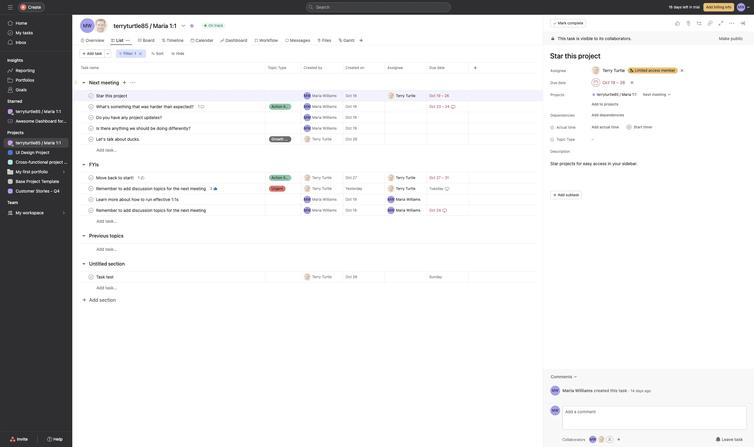 Task type: vqa. For each thing, say whether or not it's contained in the screenshot.
Add to starred IMAGE
no



Task type: describe. For each thing, give the bounding box(es) containing it.
base project template
[[16, 179, 59, 184]]

list
[[116, 38, 124, 43]]

— inside star this project dialog
[[592, 137, 595, 141]]

easy
[[584, 161, 593, 166]]

oct 26 for creator for task test cell
[[346, 275, 358, 279]]

base project template link
[[4, 177, 69, 186]]

in inside main content
[[608, 161, 612, 166]]

create
[[28, 5, 41, 10]]

leave task
[[722, 437, 744, 442]]

tasks
[[23, 30, 33, 35]]

add inside "button"
[[592, 102, 599, 106]]

terry inside creator for let's talk about ducks. cell
[[312, 137, 321, 141]]

my for my first portfolio
[[16, 169, 22, 174]]

terryturtle85 inside star this project dialog
[[597, 92, 619, 97]]

4 add task… row from the top
[[72, 282, 544, 293]]

due inside "row"
[[430, 65, 436, 70]]

is there anything we should be doing differently? cell
[[72, 123, 266, 134]]

oct 19 for creator for what's something that was harder than expected? cell
[[346, 104, 357, 109]]

billing
[[715, 5, 725, 9]]

search list box
[[306, 2, 451, 12]]

completed image for is there anything we should be doing differently? "text field"
[[87, 125, 95, 132]]

creator for is there anything we should be doing differently? cell
[[301, 123, 343, 134]]

new
[[64, 118, 73, 124]]

26 inside the header untitled section tree grid
[[353, 275, 358, 279]]

collapse task list for this section image
[[81, 80, 86, 85]]

add field image
[[474, 66, 478, 70]]

maria inside creator for do you have any project updates? cell
[[312, 115, 322, 120]]

home
[[16, 21, 27, 26]]

1 vertical spatial mw button
[[551, 406, 561, 416]]

mw inside creator for star this project "cell"
[[304, 93, 311, 98]]

insights element
[[0, 55, 72, 96]]

more section actions image
[[131, 80, 135, 85]]

0 vertical spatial to
[[595, 36, 599, 41]]

williams inside star this project dialog
[[576, 388, 593, 393]]

completed checkbox for let's talk about ducks. text box
[[87, 136, 95, 143]]

projects inside main content
[[551, 93, 565, 97]]

williams for do you have any project updates? text box at the left top
[[323, 115, 337, 120]]

this
[[611, 388, 618, 393]]

my for my tasks
[[16, 30, 22, 35]]

0 vertical spatial next meeting
[[89, 80, 119, 85]]

portfolios
[[16, 77, 34, 83]]

oct inside the header untitled section tree grid
[[346, 275, 352, 279]]

repeats image
[[443, 208, 447, 213]]

previous topics button
[[89, 230, 124, 241]]

trial
[[694, 5, 700, 9]]

maria inside creator for what's something that was harder than expected? cell
[[312, 104, 322, 109]]

add inside button
[[707, 5, 714, 9]]

full screen image
[[719, 21, 724, 26]]

cross-functional project plan
[[16, 160, 72, 165]]

awesome
[[16, 118, 34, 124]]

header next meeting tree grid
[[72, 90, 544, 156]]

functional
[[29, 160, 48, 165]]

0 horizontal spatial projects
[[560, 161, 576, 166]]

add inside dropdown button
[[592, 125, 599, 129]]

starred element
[[0, 96, 88, 127]]

completed checkbox for tt
[[87, 273, 95, 281]]

meeting inside next meeting button
[[101, 80, 119, 85]]

maria williams for star this project text field
[[312, 93, 337, 98]]

mw inside creator for do you have any project updates? cell
[[304, 115, 311, 120]]

1 horizontal spatial days
[[674, 5, 682, 9]]

dependencies
[[551, 113, 575, 118]]

sunday
[[430, 275, 442, 279]]

add section button
[[80, 295, 118, 305]]

add or remove collaborators image
[[618, 438, 621, 441]]

1:1 for awesome dashboard for new project
[[56, 109, 61, 114]]

home link
[[4, 18, 69, 28]]

terry inside dropdown button
[[603, 68, 613, 73]]

collapse task list for this section image for previous topics
[[81, 233, 86, 238]]

williams for the what's something that was harder than expected? text box
[[323, 104, 337, 109]]

1 button inside move back to start! cell
[[137, 175, 146, 181]]

untitled section button
[[89, 258, 125, 269]]

1 vertical spatial access
[[594, 161, 607, 166]]

2 button
[[209, 186, 219, 192]]

track
[[215, 23, 223, 28]]

team button
[[0, 200, 18, 206]]

global element
[[0, 15, 72, 51]]

add section
[[89, 297, 116, 303]]

goals link
[[4, 85, 69, 95]]

next inside next meeting popup button
[[643, 92, 652, 97]]

add task… button for 2nd the add task… row from the bottom of the page
[[96, 246, 117, 253]]

maria williams for the what's something that was harder than expected? text box
[[312, 104, 337, 109]]

topic inside "row"
[[268, 65, 277, 70]]

invite button
[[6, 434, 32, 445]]

header fyis tree grid
[[72, 172, 544, 227]]

action for tt
[[272, 175, 283, 180]]

urgent button
[[266, 183, 301, 194]]

task… for 2nd the add task… row from the bottom of the page add task… button
[[105, 246, 117, 252]]

0 vertical spatial mw button
[[551, 386, 561, 396]]

sort button
[[149, 49, 166, 58]]

yesterday
[[346, 186, 363, 191]]

0 vertical spatial dashboard
[[226, 38, 247, 43]]

tt inside creator for move back to start! cell
[[305, 175, 310, 180]]

2
[[210, 186, 212, 191]]

fyis
[[89, 162, 99, 167]]

Let's talk about ducks. text field
[[95, 136, 142, 142]]

add dependencies
[[592, 113, 625, 117]]

1 button inside what's something that was harder than expected? 'cell'
[[197, 104, 206, 110]]

overview link
[[81, 37, 104, 44]]

completed checkbox for remember to add discussion topics for the next meeting text field
[[87, 207, 95, 214]]

is
[[577, 36, 580, 41]]

31
[[445, 175, 449, 180]]

1:1 for ui design project
[[56, 140, 61, 145]]

1:1 inside star this project dialog
[[633, 92, 637, 97]]

turtle inside creator for move back to start! cell
[[322, 175, 332, 180]]

task… for add task… button in header next meeting tree grid
[[105, 147, 117, 153]]

due inside main content
[[551, 81, 558, 85]]

creator for do you have any project updates? cell
[[301, 112, 343, 123]]

mark complete
[[558, 21, 584, 25]]

next meeting button
[[641, 90, 674, 99]]

insights
[[7, 58, 23, 63]]

more actions for this task image
[[730, 21, 735, 26]]

maria inside creator for is there anything we should be doing differently? cell
[[312, 126, 322, 130]]

oct 19 for 'creator for learn more about how to run effective 1:1s' cell
[[346, 197, 357, 202]]

portfolios link
[[4, 75, 69, 85]]

completed checkbox for the learn more about how to run effective 1:1s 'text field'
[[87, 196, 95, 203]]

tt button
[[598, 436, 605, 443]]

add task… inside header next meeting tree grid
[[96, 147, 117, 153]]

Task test text field
[[95, 274, 115, 280]]

task
[[81, 65, 89, 70]]

1 add task… row from the top
[[72, 144, 544, 156]]

oct 26 for creator for let's talk about ducks. cell at top
[[346, 137, 358, 141]]

maria inside 'creator for learn more about how to run effective 1:1s' cell
[[312, 197, 322, 202]]

oct inside star this project dialog
[[603, 80, 610, 85]]

ago
[[645, 389, 652, 393]]

due date inside "row"
[[430, 65, 445, 70]]

close details image
[[741, 21, 746, 26]]

fyis button
[[89, 159, 99, 170]]

19 for creator for do you have any project updates? cell
[[353, 115, 357, 120]]

hide button
[[169, 49, 187, 58]]

2 vertical spatial mw button
[[590, 436, 597, 443]]

creator for star this project cell
[[301, 90, 343, 101]]

topic inside main content
[[557, 137, 566, 142]]

3 add task… row from the top
[[72, 243, 544, 255]]

maria inside the projects element
[[44, 140, 55, 145]]

learn more about how to run effective 1:1s cell
[[72, 194, 266, 205]]

Remember to add discussion topics for the next meeting text field
[[95, 186, 208, 192]]

actual
[[600, 125, 611, 129]]

turtle inside "terry turtle" dropdown button
[[614, 68, 625, 73]]

remove assignee image
[[681, 69, 684, 72]]

2 add task… row from the top
[[72, 216, 544, 227]]

19 for creator for what's something that was harder than expected? cell
[[353, 104, 357, 109]]

add inside the header fyis tree grid
[[96, 219, 104, 224]]

projects inside dropdown button
[[7, 130, 24, 135]]

24 inside header next meeting tree grid
[[445, 104, 450, 109]]

team
[[7, 200, 18, 205]]

goals
[[16, 87, 27, 92]]

oct 23 – 24
[[430, 104, 450, 109]]

row containing task name
[[72, 62, 544, 73]]

terryturtle85 / maria 1:1 for awesome dashboard for new project
[[16, 109, 61, 114]]

completed image for oct 24
[[87, 207, 95, 214]]

action item button for tt
[[266, 172, 301, 183]]

section for add section
[[99, 297, 116, 303]]

actual time
[[557, 125, 576, 130]]

to inside "button"
[[600, 102, 604, 106]]

see details, my first portfolio image
[[62, 170, 66, 174]]

date inside "row"
[[437, 65, 445, 70]]

collapse task list for this section image for fyis
[[81, 162, 86, 167]]

maria williams created this task · 14 days ago
[[563, 388, 652, 393]]

2 vertical spatial project
[[26, 179, 40, 184]]

— inside header next meeting tree grid
[[269, 94, 272, 98]]

0 horizontal spatial time
[[569, 125, 576, 130]]

next meeting inside popup button
[[643, 92, 667, 97]]

oct 19 for creator for do you have any project updates? cell
[[346, 115, 357, 120]]

/ inside star this project dialog
[[620, 92, 621, 97]]

left
[[683, 5, 689, 9]]

public
[[731, 36, 744, 41]]

creator for learn more about how to run effective 1:1s cell
[[301, 194, 343, 205]]

your
[[613, 161, 622, 166]]

mw inside creator for is there anything we should be doing differently? cell
[[304, 126, 311, 130]]

completed checkbox for remember to add discussion topics for the next meeting text box
[[87, 185, 95, 192]]

add inside header next meeting tree grid
[[96, 147, 104, 153]]

for for dashboard
[[58, 118, 63, 124]]

awesome dashboard for new project link
[[4, 116, 88, 126]]

days inside maria williams created this task · 14 days ago
[[636, 389, 644, 393]]

add task… button for third the add task… row from the bottom
[[96, 218, 117, 225]]

star projects for easy access in your sidebar.
[[551, 161, 638, 166]]

1 vertical spatial — button
[[589, 135, 626, 144]]

type inside star this project dialog
[[567, 137, 575, 142]]

19 for creator for is there anything we should be doing differently? cell
[[353, 126, 357, 131]]

star this project dialog
[[544, 15, 755, 447]]

terry inside creator for remember to add discussion topics for the next meeting cell
[[312, 186, 321, 191]]

oct 19 for creator for star this project "cell"
[[346, 93, 357, 98]]

growth conversation
[[272, 137, 307, 141]]

item for mw
[[284, 104, 291, 109]]

terry inside creator for move back to start! cell
[[312, 175, 321, 180]]

filter: 1
[[124, 51, 136, 56]]

topic type inside "row"
[[268, 65, 287, 70]]

reporting
[[16, 68, 35, 73]]

terry turtle inside creator for task test cell
[[312, 275, 332, 279]]

starred button
[[0, 98, 22, 104]]

repeats image for yesterday
[[445, 186, 450, 191]]

terryturtle85 / maria 1:1 link for awesome dashboard for new project
[[4, 107, 69, 116]]

terry turtle inside "terry turtle" dropdown button
[[603, 68, 625, 73]]

— button inside header next meeting tree grid
[[266, 90, 301, 101]]

– inside the header fyis tree grid
[[442, 175, 444, 180]]

add inside the header untitled section tree grid
[[96, 285, 104, 290]]

completed image for task test text box
[[87, 273, 95, 281]]

terry turtle inside creator for remember to add discussion topics for the next meeting cell
[[312, 186, 332, 191]]

limited
[[635, 68, 648, 73]]

add task… inside the header fyis tree grid
[[96, 219, 117, 224]]

make public button
[[716, 33, 747, 44]]

type inside "row"
[[278, 65, 287, 70]]

oct 19 – 26 inside header next meeting tree grid
[[430, 93, 449, 98]]

next inside next meeting button
[[89, 80, 100, 85]]

on track button
[[199, 21, 228, 30]]

template
[[41, 179, 59, 184]]

16 days left in trial
[[669, 5, 700, 9]]

terry turtle inside creator for let's talk about ducks. cell
[[312, 137, 332, 141]]

start timer
[[634, 125, 653, 129]]

completed checkbox for move back to start! text box
[[87, 174, 95, 181]]

topics
[[110, 233, 124, 239]]

williams for the learn more about how to run effective 1:1s 'text field'
[[323, 197, 337, 202]]

inbox link
[[4, 38, 69, 47]]

timeline link
[[162, 37, 184, 44]]

star this project cell
[[72, 90, 266, 101]]

add billing info button
[[704, 3, 735, 11]]

start
[[634, 125, 643, 129]]

row containing growth conversation
[[72, 134, 544, 145]]

messages link
[[285, 37, 310, 44]]

14
[[631, 389, 635, 393]]

1 horizontal spatial in
[[690, 5, 693, 9]]

add task button
[[80, 49, 105, 58]]

growth conversation button
[[266, 134, 307, 145]]

project inside starred element
[[74, 118, 88, 124]]

19 for creator for star this project "cell"
[[353, 93, 357, 98]]

terryturtle85 / maria 1:1 inside star this project dialog
[[597, 92, 637, 97]]

tt inside creator for task test cell
[[305, 275, 310, 279]]

24 inside the header fyis tree grid
[[437, 208, 441, 213]]

turtle inside creator for let's talk about ducks. cell
[[322, 137, 332, 141]]

remember to add discussion topics for the next meeting cell for tt
[[72, 183, 266, 194]]

completed image for oct 19
[[87, 92, 95, 99]]

Learn more about how to run effective 1:1s text field
[[95, 196, 181, 202]]



Task type: locate. For each thing, give the bounding box(es) containing it.
completed checkbox inside move back to start! cell
[[87, 174, 95, 181]]

add billing info
[[707, 5, 732, 9]]

creator for remember to add discussion topics for the next meeting cell containing tt
[[301, 183, 343, 194]]

task…
[[105, 147, 117, 153], [105, 219, 117, 224], [105, 246, 117, 252], [105, 285, 117, 290]]

turtle inside creator for remember to add discussion topics for the next meeting cell
[[322, 186, 332, 191]]

add to projects button
[[589, 100, 622, 109]]

3 my from the top
[[16, 210, 22, 215]]

2 add task… button from the top
[[96, 218, 117, 225]]

see details, my workspace image
[[62, 211, 66, 215]]

8 completed checkbox from the top
[[87, 207, 95, 214]]

6 completed image from the top
[[87, 273, 95, 281]]

assignee inside star this project dialog
[[551, 68, 566, 73]]

creator for remember to add discussion topics for the next meeting cell for oct 19
[[301, 205, 343, 216]]

action item for mw
[[272, 104, 291, 109]]

terryturtle85 / maria 1:1 link up add to projects
[[590, 92, 640, 98]]

What's something that was harder than expected? text field
[[95, 104, 196, 110]]

ui design project link
[[4, 148, 69, 157]]

completed checkbox inside do you have any project updates? cell
[[87, 114, 95, 121]]

2 completed checkbox from the top
[[87, 273, 95, 281]]

1 horizontal spatial 1 button
[[197, 104, 206, 110]]

remember to add discussion topics for the next meeting cell containing 2
[[72, 183, 266, 194]]

1 created from the left
[[304, 65, 317, 70]]

topic type down workflow
[[268, 65, 287, 70]]

awesome dashboard for new project
[[16, 118, 88, 124]]

collapse task list for this section image left previous
[[81, 233, 86, 238]]

0 vertical spatial — button
[[266, 90, 301, 101]]

maria williams inside 'creator for learn more about how to run effective 1:1s' cell
[[312, 197, 337, 202]]

2 completed image from the top
[[87, 125, 95, 132]]

meeting down limited access member
[[653, 92, 667, 97]]

terryturtle85 up design at the left of the page
[[16, 140, 41, 145]]

for left easy
[[577, 161, 582, 166]]

completed image inside task test cell
[[87, 273, 95, 281]]

my tasks link
[[4, 28, 69, 38]]

collapse task list for this section image for untitled section
[[81, 261, 86, 266]]

terry inside creator for task test cell
[[312, 275, 321, 279]]

1 horizontal spatial oct 19 – 26
[[603, 80, 626, 85]]

6 completed checkbox from the top
[[87, 185, 95, 192]]

created for created on
[[346, 65, 359, 70]]

0 vertical spatial terryturtle85 / maria 1:1
[[597, 92, 637, 97]]

task… up previous topics button
[[105, 219, 117, 224]]

in left the your
[[608, 161, 612, 166]]

williams for remember to add discussion topics for the next meeting text field
[[323, 208, 337, 212]]

creator for what's something that was harder than expected? cell
[[301, 101, 343, 112]]

0 horizontal spatial assignee
[[388, 65, 403, 70]]

copy task link image
[[708, 21, 713, 26]]

maria williams for remember to add discussion topics for the next meeting text field
[[312, 208, 337, 212]]

24 right 23
[[445, 104, 450, 109]]

sidebar.
[[623, 161, 638, 166]]

1 vertical spatial next
[[643, 92, 652, 97]]

next meeting
[[89, 80, 119, 85], [643, 92, 667, 97]]

/ inside the projects element
[[42, 140, 43, 145]]

oct 19 – 26 down "terry turtle" dropdown button
[[603, 80, 626, 85]]

1:1 up awesome dashboard for new project
[[56, 109, 61, 114]]

completed checkbox for star this project text field
[[87, 92, 95, 99]]

invite
[[17, 437, 28, 442]]

terryturtle85 / maria 1:1 inside the projects element
[[16, 140, 61, 145]]

my
[[16, 30, 22, 35], [16, 169, 22, 174], [16, 210, 22, 215]]

3 oct 19 from the top
[[346, 115, 357, 120]]

calendar
[[196, 38, 214, 43]]

to up add dependencies
[[600, 102, 604, 106]]

0 horizontal spatial next
[[89, 80, 100, 85]]

0 horizontal spatial oct 19 – 26
[[430, 93, 449, 98]]

terry turtle inside creator for move back to start! cell
[[312, 175, 332, 180]]

oct 26 right creator for let's talk about ducks. cell at top
[[346, 137, 358, 141]]

maria williams inside creator for is there anything we should be doing differently? cell
[[312, 126, 337, 130]]

section for untitled section
[[108, 261, 125, 267]]

customer
[[16, 188, 35, 194]]

section inside button
[[99, 297, 116, 303]]

in right left
[[690, 5, 693, 9]]

— button right move tasks between sections icon
[[266, 90, 301, 101]]

hide sidebar image
[[8, 5, 13, 10]]

maria inside starred element
[[44, 109, 55, 114]]

5 completed image from the top
[[87, 196, 95, 203]]

0 horizontal spatial 27
[[353, 175, 357, 180]]

2 oct 19 from the top
[[346, 104, 357, 109]]

1 horizontal spatial dashboard
[[226, 38, 247, 43]]

1 vertical spatial creator for remember to add discussion topics for the next meeting cell
[[301, 205, 343, 216]]

19 inside main content
[[611, 80, 616, 85]]

remember to add discussion topics for the next meeting cell for mw
[[72, 205, 266, 216]]

add actual time
[[592, 125, 619, 129]]

show options image
[[181, 23, 186, 28]]

0 vertical spatial 1 button
[[197, 104, 206, 110]]

completed image inside is there anything we should be doing differently? cell
[[87, 125, 95, 132]]

q4
[[54, 188, 60, 194]]

remember to add discussion topics for the next meeting cell up remember to add discussion topics for the next meeting text field
[[72, 183, 266, 194]]

to
[[595, 36, 599, 41], [600, 102, 604, 106]]

oct 27 – 31
[[430, 175, 449, 180]]

created for created by
[[304, 65, 317, 70]]

days right 14
[[636, 389, 644, 393]]

terryturtle85 / maria 1:1 up awesome dashboard for new project link
[[16, 109, 61, 114]]

oct 19 – 26 up the oct 23 – 24
[[430, 93, 449, 98]]

1 creator for remember to add discussion topics for the next meeting cell from the top
[[301, 183, 343, 194]]

0 horizontal spatial due date
[[430, 65, 445, 70]]

calendar link
[[191, 37, 214, 44]]

1 horizontal spatial projects
[[605, 102, 619, 106]]

terryturtle85 inside the projects element
[[16, 140, 41, 145]]

terryturtle85 / maria 1:1 link up ui design project
[[4, 138, 69, 148]]

3 completed image from the top
[[87, 136, 95, 143]]

2 vertical spatial 1:1
[[56, 140, 61, 145]]

completed image for the learn more about how to run effective 1:1s 'text field'
[[87, 196, 95, 203]]

growth
[[272, 137, 284, 141]]

ui design project
[[16, 150, 49, 155]]

completed image inside star this project cell
[[87, 92, 95, 99]]

creator for task test cell
[[301, 271, 343, 283]]

my inside the projects element
[[16, 169, 22, 174]]

1 horizontal spatial date
[[559, 81, 566, 85]]

terryturtle85 up add to projects
[[597, 92, 619, 97]]

project right new
[[74, 118, 88, 124]]

/ up ui design project link
[[42, 140, 43, 145]]

2 add task… from the top
[[96, 219, 117, 224]]

terryturtle85 / maria 1:1 up add to projects
[[597, 92, 637, 97]]

completed checkbox for mw
[[87, 114, 95, 121]]

projects right the star
[[560, 161, 576, 166]]

timeline
[[167, 38, 184, 43]]

27 up yesterday
[[353, 175, 357, 180]]

oct
[[603, 80, 610, 85], [346, 93, 352, 98], [430, 93, 436, 98], [346, 104, 352, 109], [430, 104, 436, 109], [346, 115, 352, 120], [346, 126, 352, 131], [346, 137, 352, 141], [346, 175, 352, 180], [430, 175, 436, 180], [346, 197, 352, 202], [346, 208, 352, 213], [430, 208, 436, 213], [346, 275, 352, 279]]

1 horizontal spatial —
[[592, 137, 595, 141]]

Completed checkbox
[[87, 92, 95, 99], [87, 103, 95, 110], [87, 125, 95, 132], [87, 136, 95, 143], [87, 174, 95, 181], [87, 185, 95, 192], [87, 196, 95, 203], [87, 207, 95, 214]]

section inside "button"
[[108, 261, 125, 267]]

main content containing this task is visible to its collaborators.
[[544, 32, 755, 403]]

2 completed checkbox from the top
[[87, 103, 95, 110]]

on track
[[209, 23, 223, 28]]

19 for creator for remember to add discussion topics for the next meeting cell containing mw
[[353, 208, 357, 213]]

3 collapse task list for this section image from the top
[[81, 261, 86, 266]]

tt
[[98, 23, 104, 28], [389, 93, 394, 98], [305, 137, 310, 141], [305, 175, 310, 180], [389, 175, 394, 180], [305, 186, 310, 191], [389, 186, 394, 191], [305, 275, 310, 279], [600, 437, 604, 442]]

add tab image
[[359, 38, 364, 43]]

– left the 31
[[442, 175, 444, 180]]

0 vertical spatial 1
[[135, 51, 136, 56]]

completed image inside do you have any project updates? cell
[[87, 114, 95, 121]]

2 vertical spatial terryturtle85 / maria 1:1 link
[[4, 138, 69, 148]]

maria
[[622, 92, 632, 97], [312, 93, 322, 98], [312, 104, 322, 109], [44, 109, 55, 114], [312, 115, 322, 120], [312, 126, 322, 130], [44, 140, 55, 145], [312, 197, 322, 202], [396, 197, 406, 202], [312, 208, 322, 212], [396, 208, 406, 212], [563, 388, 575, 393]]

maria williams inside creator for star this project "cell"
[[312, 93, 337, 98]]

next meeting button
[[89, 77, 119, 88]]

my down the 'team'
[[16, 210, 22, 215]]

4 completed image from the top
[[87, 174, 95, 181]]

topic down workflow
[[268, 65, 277, 70]]

4 add task… from the top
[[96, 285, 117, 290]]

to left its
[[595, 36, 599, 41]]

4 oct 19 from the top
[[346, 126, 357, 131]]

days right the "16"
[[674, 5, 682, 9]]

creator for remember to add discussion topics for the next meeting cell containing mw
[[301, 205, 343, 216]]

action inside header next meeting tree grid
[[272, 104, 283, 109]]

2 created from the left
[[346, 65, 359, 70]]

dashboard link
[[221, 37, 247, 44]]

– left clear due date image
[[617, 80, 619, 85]]

1 vertical spatial projects
[[560, 161, 576, 166]]

more actions image
[[106, 52, 110, 55]]

projects up dependencies on the right
[[551, 93, 565, 97]]

0 vertical spatial creator for remember to add discussion topics for the next meeting cell
[[301, 183, 343, 194]]

add task… down the previous topics
[[96, 246, 117, 252]]

star
[[551, 161, 559, 166]]

4 completed checkbox from the top
[[87, 136, 95, 143]]

2 remember to add discussion topics for the next meeting cell from the top
[[72, 205, 266, 216]]

section down task test text box
[[99, 297, 116, 303]]

5 completed checkbox from the top
[[87, 174, 95, 181]]

0 likes. click to like this task image
[[676, 21, 681, 26]]

move tasks between sections image
[[256, 94, 259, 98]]

1:1 inside starred element
[[56, 109, 61, 114]]

2 creator for remember to add discussion topics for the next meeting cell from the top
[[301, 205, 343, 216]]

0 vertical spatial project
[[74, 118, 88, 124]]

0 vertical spatial terryturtle85 / maria 1:1 link
[[590, 92, 640, 98]]

1 horizontal spatial type
[[567, 137, 575, 142]]

collapse task list for this section image
[[81, 162, 86, 167], [81, 233, 86, 238], [81, 261, 86, 266]]

0 horizontal spatial to
[[595, 36, 599, 41]]

terryturtle85 for ui design project
[[16, 140, 41, 145]]

0 vertical spatial projects
[[551, 93, 565, 97]]

add task… row
[[72, 144, 544, 156], [72, 216, 544, 227], [72, 243, 544, 255], [72, 282, 544, 293]]

urgent
[[272, 186, 283, 191]]

0 horizontal spatial meeting
[[101, 80, 119, 85]]

created on
[[346, 65, 365, 70]]

task left the is
[[567, 36, 576, 41]]

0 vertical spatial 1:1
[[633, 92, 637, 97]]

row containing 2
[[72, 183, 544, 194]]

0 vertical spatial access
[[649, 68, 661, 73]]

item inside the header fyis tree grid
[[284, 175, 291, 180]]

next down limited
[[643, 92, 652, 97]]

2 my from the top
[[16, 169, 22, 174]]

help button
[[43, 434, 67, 445]]

my for my workspace
[[16, 210, 22, 215]]

for for projects
[[577, 161, 582, 166]]

add task… button inside the header untitled section tree grid
[[96, 285, 117, 291]]

topic down actual
[[557, 137, 566, 142]]

2 collapse task list for this section image from the top
[[81, 233, 86, 238]]

let's talk about ducks. cell
[[72, 134, 266, 145]]

1 inside what's something that was harder than expected? 'cell'
[[198, 104, 200, 109]]

completed checkbox left task test text box
[[87, 273, 95, 281]]

completed image for do you have any project updates? text box at the left top
[[87, 114, 95, 121]]

3 completed checkbox from the top
[[87, 125, 95, 132]]

maria williams
[[312, 93, 337, 98], [312, 104, 337, 109], [312, 115, 337, 120], [312, 126, 337, 130], [312, 197, 337, 202], [396, 197, 421, 202], [312, 208, 337, 212], [396, 208, 421, 212]]

2 27 from the left
[[437, 175, 441, 180]]

creator for move back to start! cell
[[301, 172, 343, 183]]

1 action item from the top
[[272, 104, 291, 109]]

1 vertical spatial terryturtle85 / maria 1:1
[[16, 109, 61, 114]]

0 horizontal spatial projects
[[7, 130, 24, 135]]

Star this project text field
[[95, 93, 129, 99]]

1 vertical spatial due
[[551, 81, 558, 85]]

action item for tt
[[272, 175, 291, 180]]

workflow
[[259, 38, 278, 43]]

projects element
[[0, 127, 72, 197]]

task left ·
[[619, 388, 628, 393]]

add task… button down task test text box
[[96, 285, 117, 291]]

— button down add actual time dropdown button
[[589, 135, 626, 144]]

1 27 from the left
[[353, 175, 357, 180]]

access right limited
[[649, 68, 661, 73]]

1 vertical spatial item
[[284, 175, 291, 180]]

0 horizontal spatial access
[[594, 161, 607, 166]]

collapse task list for this section image left fyis
[[81, 162, 86, 167]]

1 completed image from the top
[[87, 114, 95, 121]]

add task… button down let's talk about ducks. text box
[[96, 147, 117, 153]]

topic type inside star this project dialog
[[557, 137, 575, 142]]

remember to add discussion topics for the next meeting cell down remember to add discussion topics for the next meeting text box
[[72, 205, 266, 216]]

mw inside creator for what's something that was harder than expected? cell
[[304, 104, 311, 109]]

1 vertical spatial remember to add discussion topics for the next meeting cell
[[72, 205, 266, 216]]

tt inside creator for let's talk about ducks. cell
[[305, 137, 310, 141]]

/ up 'add to projects' "button" at the top of the page
[[620, 92, 621, 97]]

completed image
[[87, 92, 95, 99], [87, 103, 95, 110], [87, 185, 95, 192], [87, 207, 95, 214]]

maria williams for the learn more about how to run effective 1:1s 'text field'
[[312, 197, 337, 202]]

dashboard inside starred element
[[35, 118, 57, 124]]

projects inside "button"
[[605, 102, 619, 106]]

terryturtle85 for awesome dashboard for new project
[[16, 109, 41, 114]]

0 horizontal spatial due
[[430, 65, 436, 70]]

terryturtle85 / maria 1:1 link for ui design project
[[4, 138, 69, 148]]

19 for 'creator for learn more about how to run effective 1:1s' cell
[[353, 197, 357, 202]]

1 horizontal spatial access
[[649, 68, 661, 73]]

2 item from the top
[[284, 175, 291, 180]]

maria williams for do you have any project updates? text box at the left top
[[312, 115, 337, 120]]

action item button for mw
[[266, 101, 301, 112]]

oct 26 right creator for task test cell
[[346, 275, 358, 279]]

previous
[[89, 233, 109, 239]]

3 completed image from the top
[[87, 185, 95, 192]]

action for mw
[[272, 104, 283, 109]]

27 for oct 27 – 31
[[437, 175, 441, 180]]

0 vertical spatial due
[[430, 65, 436, 70]]

1 collapse task list for this section image from the top
[[81, 162, 86, 167]]

1 item from the top
[[284, 104, 291, 109]]

access right easy
[[594, 161, 607, 166]]

completed checkbox inside star this project cell
[[87, 92, 95, 99]]

1 vertical spatial date
[[559, 81, 566, 85]]

/ for awesome dashboard for new project
[[42, 109, 43, 114]]

this task is visible to its collaborators.
[[558, 36, 632, 41]]

for left new
[[58, 118, 63, 124]]

row
[[72, 62, 544, 73], [80, 73, 536, 74], [72, 90, 544, 101], [72, 101, 544, 112], [72, 112, 544, 123], [72, 123, 544, 134], [72, 134, 544, 145], [72, 172, 544, 183], [72, 183, 544, 194], [72, 194, 544, 205], [72, 205, 544, 216], [72, 271, 544, 283]]

1 remember to add discussion topics for the next meeting cell from the top
[[72, 183, 266, 194]]

by
[[319, 65, 323, 70]]

0 horizontal spatial —
[[269, 94, 272, 98]]

collaborators
[[563, 437, 586, 442]]

2 vertical spatial /
[[42, 140, 43, 145]]

-
[[51, 188, 53, 194]]

1:1 down clear due date image
[[633, 92, 637, 97]]

on
[[360, 65, 365, 70]]

1 horizontal spatial 24
[[445, 104, 450, 109]]

1 horizontal spatial due date
[[551, 81, 566, 85]]

topic type down actual time
[[557, 137, 575, 142]]

0 vertical spatial date
[[437, 65, 445, 70]]

next meeting down limited access member
[[643, 92, 667, 97]]

on
[[209, 23, 214, 28]]

meeting inside next meeting popup button
[[653, 92, 667, 97]]

date inside main content
[[559, 81, 566, 85]]

williams inside creator for do you have any project updates? cell
[[323, 115, 337, 120]]

do you have any project updates? cell
[[72, 112, 266, 123]]

oct 26 inside header next meeting tree grid
[[346, 137, 358, 141]]

Move back to start! text field
[[95, 175, 136, 181]]

1:1 inside the projects element
[[56, 140, 61, 145]]

0 horizontal spatial 24
[[437, 208, 441, 213]]

1 completed checkbox from the top
[[87, 114, 95, 121]]

sort
[[156, 51, 164, 56]]

task… inside the header untitled section tree grid
[[105, 285, 117, 290]]

1 vertical spatial 1 button
[[137, 175, 146, 181]]

stories
[[36, 188, 49, 194]]

0 horizontal spatial in
[[608, 161, 612, 166]]

2 action item from the top
[[272, 175, 291, 180]]

7 completed checkbox from the top
[[87, 196, 95, 203]]

williams inside creator for star this project "cell"
[[323, 93, 337, 98]]

completed image for move back to start! text box
[[87, 174, 95, 181]]

completed image
[[87, 114, 95, 121], [87, 125, 95, 132], [87, 136, 95, 143], [87, 174, 95, 181], [87, 196, 95, 203], [87, 273, 95, 281]]

created left on
[[346, 65, 359, 70]]

created by
[[304, 65, 323, 70]]

0 horizontal spatial topic type
[[268, 65, 287, 70]]

item inside header next meeting tree grid
[[284, 104, 291, 109]]

dependencies
[[600, 113, 625, 117]]

0 vertical spatial section
[[108, 261, 125, 267]]

/ for ui design project
[[42, 140, 43, 145]]

assignee inside "row"
[[388, 65, 403, 70]]

add to projects
[[592, 102, 619, 106]]

add task… button
[[96, 147, 117, 153], [96, 218, 117, 225], [96, 246, 117, 253], [96, 285, 117, 291]]

add dependencies button
[[589, 111, 627, 119]]

completed checkbox inside let's talk about ducks. cell
[[87, 136, 95, 143]]

1 vertical spatial 1
[[198, 104, 200, 109]]

1 vertical spatial terryturtle85 / maria 1:1 link
[[4, 107, 69, 116]]

next right collapse task list for this section image
[[89, 80, 100, 85]]

action item inside the header fyis tree grid
[[272, 175, 291, 180]]

add task… inside the header untitled section tree grid
[[96, 285, 117, 290]]

item for tt
[[284, 175, 291, 180]]

4 add task… button from the top
[[96, 285, 117, 291]]

completed checkbox for the what's something that was harder than expected? text box
[[87, 103, 95, 110]]

2 task… from the top
[[105, 219, 117, 224]]

task left more actions icon
[[95, 51, 102, 56]]

conversation
[[285, 137, 307, 141]]

messages
[[290, 38, 310, 43]]

1 vertical spatial for
[[577, 161, 582, 166]]

completed checkbox inside task test cell
[[87, 273, 95, 281]]

williams inside creator for is there anything we should be doing differently? cell
[[323, 126, 337, 130]]

1 task… from the top
[[105, 147, 117, 153]]

1 horizontal spatial created
[[346, 65, 359, 70]]

attachments: add a file to this task, star this project image
[[687, 21, 691, 26]]

completed checkbox right new
[[87, 114, 95, 121]]

1 horizontal spatial for
[[577, 161, 582, 166]]

due date inside main content
[[551, 81, 566, 85]]

task… down let's talk about ducks. text box
[[105, 147, 117, 153]]

remove from starred image
[[190, 23, 195, 28]]

task… down task test text box
[[105, 285, 117, 290]]

workspace
[[23, 210, 44, 215]]

1 vertical spatial oct 26
[[346, 275, 358, 279]]

completed checkbox for is there anything we should be doing differently? "text field"
[[87, 125, 95, 132]]

0 vertical spatial days
[[674, 5, 682, 9]]

clear due date image
[[631, 81, 634, 84]]

task for leave
[[735, 437, 744, 442]]

meeting up star this project text field
[[101, 80, 119, 85]]

1 vertical spatial action item
[[272, 175, 291, 180]]

1 horizontal spatial projects
[[551, 93, 565, 97]]

completed image inside let's talk about ducks. cell
[[87, 136, 95, 143]]

info
[[726, 5, 732, 9]]

completed image inside move back to start! cell
[[87, 174, 95, 181]]

action item button
[[266, 101, 301, 112], [266, 172, 301, 183]]

customer stories - q4 link
[[4, 186, 69, 196]]

Is there anything we should be doing differently? text field
[[95, 125, 192, 131]]

terryturtle85 / maria 1:1 link up awesome on the top
[[4, 107, 69, 116]]

tuesday
[[430, 186, 444, 191]]

2 oct 26 from the top
[[346, 275, 358, 279]]

dashboard down on track 'popup button'
[[226, 38, 247, 43]]

terryturtle85 / maria 1:1 up ui design project link
[[16, 140, 61, 145]]

1 vertical spatial meeting
[[653, 92, 667, 97]]

action item button inside the header fyis tree grid
[[266, 172, 301, 183]]

1 vertical spatial dashboard
[[35, 118, 57, 124]]

terryturtle85 / maria 1:1 for ui design project
[[16, 140, 61, 145]]

section up task test text box
[[108, 261, 125, 267]]

0 horizontal spatial dashboard
[[35, 118, 57, 124]]

1 action item button from the top
[[266, 101, 301, 112]]

maria inside creator for star this project "cell"
[[312, 93, 322, 98]]

repeats image right the tuesday
[[445, 186, 450, 191]]

task… inside header next meeting tree grid
[[105, 147, 117, 153]]

add task… button down the previous topics
[[96, 246, 117, 253]]

3 task… from the top
[[105, 246, 117, 252]]

completed checkbox inside what's something that was harder than expected? 'cell'
[[87, 103, 95, 110]]

2 completed image from the top
[[87, 103, 95, 110]]

completed image inside what's something that was harder than expected? 'cell'
[[87, 103, 95, 110]]

0 vertical spatial —
[[269, 94, 272, 98]]

19
[[611, 80, 616, 85], [353, 93, 357, 98], [437, 93, 441, 98], [353, 104, 357, 109], [353, 115, 357, 120], [353, 126, 357, 131], [353, 197, 357, 202], [353, 208, 357, 213]]

repeats image
[[451, 104, 456, 109], [445, 186, 450, 191]]

name
[[90, 65, 99, 70]]

add task… button up previous topics button
[[96, 218, 117, 225]]

Remember to add discussion topics for the next meeting text field
[[95, 207, 208, 213]]

1 button
[[197, 104, 206, 110], [137, 175, 146, 181]]

add task… button for first the add task… row from the bottom
[[96, 285, 117, 291]]

2 action from the top
[[272, 175, 283, 180]]

27 left the 31
[[437, 175, 441, 180]]

24
[[445, 104, 450, 109], [437, 208, 441, 213]]

board link
[[138, 37, 155, 44]]

mw inside 'creator for learn more about how to run effective 1:1s' cell
[[304, 197, 311, 202]]

add task… button for 1st the add task… row from the top
[[96, 147, 117, 153]]

creator for remember to add discussion topics for the next meeting cell
[[301, 183, 343, 194], [301, 205, 343, 216]]

due
[[430, 65, 436, 70], [551, 81, 558, 85]]

1 add task… button from the top
[[96, 147, 117, 153]]

start timer button
[[625, 123, 655, 131]]

0 horizontal spatial created
[[304, 65, 317, 70]]

26 inside main content
[[621, 80, 626, 85]]

4 task… from the top
[[105, 285, 117, 290]]

1 vertical spatial 1:1
[[56, 109, 61, 114]]

1 my from the top
[[16, 30, 22, 35]]

1 vertical spatial 24
[[437, 208, 441, 213]]

repeats image for oct 19
[[451, 104, 456, 109]]

1 oct 19 from the top
[[346, 93, 357, 98]]

task for add
[[95, 51, 102, 56]]

williams inside creator for what's something that was harder than expected? cell
[[323, 104, 337, 109]]

maria williams for is there anything we should be doing differently? "text field"
[[312, 126, 337, 130]]

1 vertical spatial terryturtle85
[[16, 109, 41, 114]]

untitled
[[89, 261, 107, 267]]

collapse task list for this section image left untitled
[[81, 261, 86, 266]]

mw button
[[551, 386, 561, 396], [551, 406, 561, 416], [590, 436, 597, 443]]

projects down awesome on the top
[[7, 130, 24, 135]]

6 oct 19 from the top
[[346, 208, 357, 213]]

Do you have any project updates? text field
[[95, 114, 164, 120]]

tab actions image
[[126, 39, 130, 42]]

action inside the header fyis tree grid
[[272, 175, 283, 180]]

add task… up previous topics button
[[96, 219, 117, 224]]

task… for add task… button corresponding to third the add task… row from the bottom
[[105, 219, 117, 224]]

my left tasks
[[16, 30, 22, 35]]

1 horizontal spatial time
[[612, 125, 619, 129]]

0 vertical spatial meeting
[[101, 80, 119, 85]]

– inside star this project dialog
[[617, 80, 619, 85]]

dashboard
[[226, 38, 247, 43], [35, 118, 57, 124]]

0 horizontal spatial days
[[636, 389, 644, 393]]

0 vertical spatial next
[[89, 80, 100, 85]]

created
[[304, 65, 317, 70], [346, 65, 359, 70]]

0 vertical spatial remember to add discussion topics for the next meeting cell
[[72, 183, 266, 194]]

this
[[558, 36, 566, 41]]

search
[[316, 5, 330, 10]]

next meeting up star this project text field
[[89, 80, 119, 85]]

1 vertical spatial my
[[16, 169, 22, 174]]

0 vertical spatial action item button
[[266, 101, 301, 112]]

remember to add discussion topics for the next meeting cell
[[72, 183, 266, 194], [72, 205, 266, 216]]

completed image for tuesday
[[87, 185, 95, 192]]

1 add task… from the top
[[96, 147, 117, 153]]

projects up "dependencies"
[[605, 102, 619, 106]]

None text field
[[112, 20, 178, 31]]

my workspace
[[16, 210, 44, 215]]

main content
[[544, 32, 755, 403]]

repeats image inside header next meeting tree grid
[[451, 104, 456, 109]]

1 vertical spatial type
[[567, 137, 575, 142]]

0 vertical spatial topic
[[268, 65, 277, 70]]

1 inside move back to start! cell
[[138, 175, 140, 180]]

— down add actual time dropdown button
[[592, 137, 595, 141]]

— right move tasks between sections icon
[[269, 94, 272, 98]]

task test cell
[[72, 271, 266, 283]]

my first portfolio link
[[4, 167, 69, 177]]

gantt link
[[339, 37, 355, 44]]

creator for remember to add discussion topics for the next meeting cell for yesterday
[[301, 183, 343, 194]]

make public
[[720, 36, 744, 41]]

1 inside "filter: 1" "dropdown button"
[[135, 51, 136, 56]]

design
[[21, 150, 34, 155]]

1 horizontal spatial next meeting
[[643, 92, 667, 97]]

teams element
[[0, 197, 72, 219]]

what's something that was harder than expected? cell
[[72, 101, 266, 112]]

1 oct 26 from the top
[[346, 137, 358, 141]]

oct 19 – 26 inside star this project dialog
[[603, 80, 626, 85]]

visible
[[581, 36, 593, 41]]

time inside dropdown button
[[612, 125, 619, 129]]

27 for oct 27
[[353, 175, 357, 180]]

add subtask button
[[551, 191, 582, 199]]

create button
[[18, 2, 45, 12]]

24 left repeats icon at top
[[437, 208, 441, 213]]

williams for star this project text field
[[323, 93, 337, 98]]

– right 23
[[442, 104, 444, 109]]

2 action item button from the top
[[266, 172, 301, 183]]

creator for let's talk about ducks. cell
[[301, 134, 343, 145]]

move back to start! cell
[[72, 172, 266, 183]]

/ up awesome dashboard for new project link
[[42, 109, 43, 114]]

0 vertical spatial item
[[284, 104, 291, 109]]

created left by
[[304, 65, 317, 70]]

filter: 1 button
[[116, 49, 146, 58]]

terryturtle85 up awesome on the top
[[16, 109, 41, 114]]

3 add task… from the top
[[96, 246, 117, 252]]

1 vertical spatial /
[[42, 109, 43, 114]]

completed image for let's talk about ducks. text box
[[87, 136, 95, 143]]

2 vertical spatial my
[[16, 210, 22, 215]]

add task… down task test text box
[[96, 285, 117, 290]]

3 add task… button from the top
[[96, 246, 117, 253]]

add task… down let's talk about ducks. text box
[[96, 147, 117, 153]]

1 horizontal spatial repeats image
[[451, 104, 456, 109]]

task right leave
[[735, 437, 744, 442]]

1 action from the top
[[272, 104, 283, 109]]

1 completed checkbox from the top
[[87, 92, 95, 99]]

my left first
[[16, 169, 22, 174]]

task… down the previous topics
[[105, 246, 117, 252]]

1 vertical spatial next meeting
[[643, 92, 667, 97]]

task… for add task… button inside the the header untitled section tree grid
[[105, 285, 117, 290]]

0 vertical spatial type
[[278, 65, 287, 70]]

make
[[720, 36, 730, 41]]

0 vertical spatial oct 19 – 26
[[603, 80, 626, 85]]

clear image
[[139, 52, 142, 55]]

1 vertical spatial completed checkbox
[[87, 273, 95, 281]]

task… inside the header fyis tree grid
[[105, 219, 117, 224]]

oct 19 for creator for remember to add discussion topics for the next meeting cell containing mw
[[346, 208, 357, 213]]

1 completed image from the top
[[87, 92, 95, 99]]

0 vertical spatial collapse task list for this section image
[[81, 162, 86, 167]]

4 completed image from the top
[[87, 207, 95, 214]]

1:1 up the "project"
[[56, 140, 61, 145]]

Task Name text field
[[547, 49, 747, 63]]

days
[[674, 5, 682, 9], [636, 389, 644, 393]]

previous topics
[[89, 233, 124, 239]]

/ inside starred element
[[42, 109, 43, 114]]

1 horizontal spatial assignee
[[551, 68, 566, 73]]

– up the oct 23 – 24
[[442, 93, 444, 98]]

header untitled section tree grid
[[72, 271, 544, 293]]

1 vertical spatial oct 19 – 26
[[430, 93, 449, 98]]

row containing tt
[[72, 271, 544, 283]]

project down my first portfolio
[[26, 179, 40, 184]]

project up cross-functional project plan
[[36, 150, 49, 155]]

1 horizontal spatial to
[[600, 102, 604, 106]]

1 vertical spatial project
[[36, 150, 49, 155]]

insights button
[[0, 57, 23, 63]]

add subtask image
[[697, 21, 702, 26]]

–
[[617, 80, 619, 85], [442, 93, 444, 98], [442, 104, 444, 109], [442, 175, 444, 180]]

oct 19 for creator for is there anything we should be doing differently? cell
[[346, 126, 357, 131]]

williams for is there anything we should be doing differently? "text field"
[[323, 126, 337, 130]]

1 vertical spatial collapse task list for this section image
[[81, 233, 86, 238]]

0 horizontal spatial topic
[[268, 65, 277, 70]]

dashboard right awesome on the top
[[35, 118, 57, 124]]

task for this
[[567, 36, 576, 41]]

turtle inside creator for task test cell
[[322, 275, 332, 279]]

1 vertical spatial section
[[99, 297, 116, 303]]

repeats image right the oct 23 – 24
[[451, 104, 456, 109]]

task
[[567, 36, 576, 41], [95, 51, 102, 56], [619, 388, 628, 393], [735, 437, 744, 442]]

add a task to this section image
[[122, 80, 127, 85]]

tt inside button
[[600, 437, 604, 442]]

5 oct 19 from the top
[[346, 197, 357, 202]]

Completed checkbox
[[87, 114, 95, 121], [87, 273, 95, 281]]

1 horizontal spatial 1
[[138, 175, 140, 180]]

1 horizontal spatial topic type
[[557, 137, 575, 142]]



